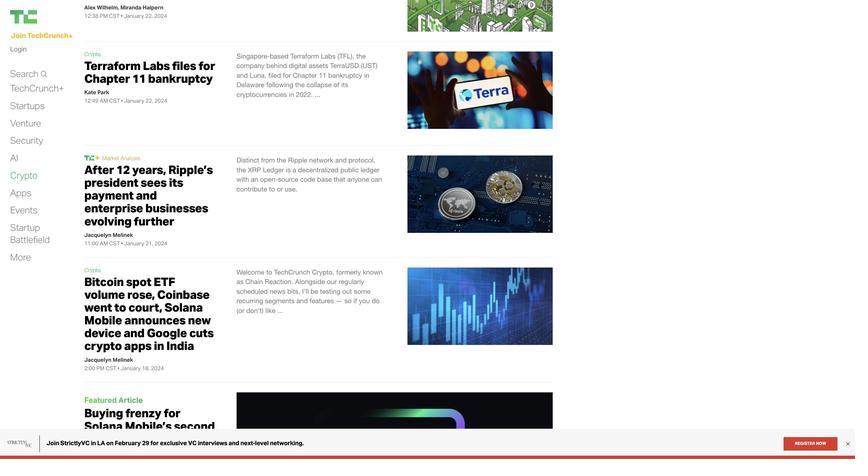 Task type: locate. For each thing, give the bounding box(es) containing it.
and down 'i'll'
[[296, 297, 308, 305]]

park
[[97, 89, 109, 96]]

2 jacquelyn from the top
[[84, 357, 111, 364]]

the
[[356, 52, 366, 60], [295, 81, 305, 89], [277, 156, 286, 164], [237, 166, 246, 174]]

solana up google
[[164, 300, 203, 315]]

2:00
[[84, 365, 95, 372]]

pm inside alex wilhelm , miranda halpern 12:38 pm cst • january 22, 2024
[[100, 13, 108, 19]]

1 vertical spatial solana
[[84, 419, 123, 434]]

a
[[293, 166, 296, 174]]

after 12 years, ripple's president sees its payment and enterprise businesses evolving further link
[[84, 162, 213, 229]]

files
[[172, 58, 196, 73]]

if
[[354, 297, 357, 305]]

techcrunch image left plus bold icon
[[84, 156, 94, 161]]

cst inside alex wilhelm , miranda halpern 12:38 pm cst • january 22, 2024
[[109, 13, 120, 19]]

22, down halpern
[[145, 13, 153, 19]]

1 vertical spatial jacquelyn
[[84, 357, 111, 364]]

device
[[84, 326, 121, 341]]

i'll
[[302, 288, 309, 296]]

rose,
[[127, 287, 155, 302]]

1 vertical spatial jacquelyn melinek link
[[84, 357, 133, 364]]

cst down the park
[[109, 97, 120, 104]]

0 horizontal spatial techcrunch link
[[10, 10, 78, 24]]

0 vertical spatial to
[[269, 185, 275, 193]]

... down 'segments'
[[277, 307, 283, 315]]

in down (ust)
[[364, 71, 369, 79]]

0 vertical spatial 22,
[[145, 13, 153, 19]]

and down years,
[[136, 188, 157, 203]]

2024 down terraform labs files for chapter 11 bankruptcy link
[[154, 97, 167, 104]]

techcrunch link up join techcrunch +
[[10, 10, 78, 24]]

chapter inside singapore-based terraform labs (tfl), the company behind digital assets terrausd (ust) and luna, filed for chapter 11 bankruptcy in delaware following the collapse of its cryptocurrencies in 2022. ...
[[293, 71, 317, 79]]

1 horizontal spatial ...
[[315, 91, 320, 98]]

chapter up the park
[[84, 71, 130, 86]]

am inside crypto terraform labs files for chapter 11 bankruptcy kate park 12:49 am cst • january 22, 2024
[[100, 97, 108, 104]]

pm
[[100, 13, 108, 19], [96, 365, 105, 372]]

ai link
[[10, 152, 18, 164]]

11
[[132, 71, 146, 86], [319, 71, 326, 79]]

crypto link up terraform
[[84, 51, 101, 57]]

that
[[334, 176, 345, 183]]

to left or
[[269, 185, 275, 193]]

1 horizontal spatial 11
[[319, 71, 326, 79]]

company
[[237, 62, 265, 69]]

crypto up apps
[[10, 170, 38, 181]]

and inside the welcome to techcrunch crypto, formerly known as chain reaction. alongside our regularly scheduled news bits, i'll be testing out some recurring segments and features — so if you do (or don't) like ...
[[296, 297, 308, 305]]

solana inside the featured article buying frenzy for solana mobile's second phone drives preorders sky-high
[[84, 419, 123, 434]]

crypto inside crypto terraform labs files for chapter 11 bankruptcy kate park 12:49 am cst • january 22, 2024
[[84, 51, 101, 57]]

for for second
[[164, 406, 180, 421]]

0 horizontal spatial its
[[169, 175, 183, 190]]

0 vertical spatial its
[[341, 81, 348, 89]]

am right 11:00 on the bottom of page
[[100, 240, 108, 247]]

labs up assets
[[321, 52, 336, 60]]

alex
[[84, 4, 96, 11]]

2 vertical spatial in
[[154, 339, 164, 354]]

jacquelyn up 11:00 on the bottom of page
[[84, 232, 111, 239]]

techcrunch inside the welcome to techcrunch crypto, formerly known as chain reaction. alongside our regularly scheduled news bits, i'll be testing out some recurring segments and features — so if you do (or don't) like ...
[[274, 269, 310, 276]]

to right the went
[[114, 300, 126, 315]]

2 am from the top
[[100, 240, 108, 247]]

0 horizontal spatial 11
[[132, 71, 146, 86]]

frenzy
[[125, 406, 161, 421]]

techcrunch image
[[10, 10, 37, 24], [84, 156, 94, 161]]

0 horizontal spatial ...
[[277, 307, 283, 315]]

the up is
[[277, 156, 286, 164]]

terraform logo on a smartphone screen image
[[408, 51, 553, 129]]

1 vertical spatial techcrunch
[[274, 269, 310, 276]]

january left 21,
[[124, 240, 144, 247]]

1 horizontal spatial techcrunch image
[[84, 156, 94, 161]]

in inside crypto bitcoin spot etf volume rose, coinbase went to court, solana mobile announces new device and google cuts crypto apps in india jacquelyn melinek 2:00 pm cst • january 18, 2024
[[154, 339, 164, 354]]

2 vertical spatial crypto link
[[84, 268, 101, 274]]

jacquelyn melinek link down crypto
[[84, 357, 133, 364]]

12:38
[[84, 13, 98, 19]]

2024 inside crypto bitcoin spot etf volume rose, coinbase went to court, solana mobile announces new device and google cuts crypto apps in india jacquelyn melinek 2:00 pm cst • january 18, 2024
[[151, 365, 164, 372]]

source
[[278, 176, 298, 183]]

1 vertical spatial pm
[[96, 365, 105, 372]]

labs for terraform
[[143, 58, 170, 73]]

jacquelyn up "2:00"
[[84, 357, 111, 364]]

21,
[[146, 240, 153, 247]]

open-
[[260, 176, 278, 183]]

2 vertical spatial crypto
[[84, 268, 101, 274]]

1 horizontal spatial for
[[199, 58, 215, 73]]

bitcoin
[[84, 275, 124, 289]]

crypto up terraform
[[84, 51, 101, 57]]

cst inside crypto terraform labs files for chapter 11 bankruptcy kate park 12:49 am cst • january 22, 2024
[[109, 97, 120, 104]]

techcrunch image up join
[[10, 10, 37, 24]]

alex wilhelm link
[[84, 4, 118, 11]]

0 horizontal spatial chapter
[[84, 71, 130, 86]]

1 vertical spatial ...
[[277, 307, 283, 315]]

2 horizontal spatial for
[[283, 71, 291, 79]]

crypto
[[84, 339, 122, 354]]

january inside crypto bitcoin spot etf volume rose, coinbase went to court, solana mobile announces new device and google cuts crypto apps in india jacquelyn melinek 2:00 pm cst • january 18, 2024
[[120, 365, 141, 372]]

melinek inside after 12 years, ripple's president sees its payment and enterprise businesses evolving further jacquelyn melinek 11:00 am cst • january 21, 2024
[[113, 232, 133, 239]]

techcrunch up reaction. on the bottom
[[274, 269, 310, 276]]

is
[[286, 166, 291, 174]]

crypto link up bitcoin
[[84, 268, 101, 274]]

0 horizontal spatial techcrunch image
[[10, 10, 37, 24]]

chapter
[[84, 71, 130, 86], [293, 71, 317, 79]]

mobile's
[[125, 419, 172, 434]]

its right the sees
[[169, 175, 183, 190]]

2 vertical spatial to
[[114, 300, 126, 315]]

january down terraform labs files for chapter 11 bankruptcy link
[[124, 97, 144, 104]]

techcrunch
[[27, 31, 68, 40], [274, 269, 310, 276]]

india
[[166, 339, 194, 354]]

labs left files
[[143, 58, 170, 73]]

techcrunch+
[[10, 82, 64, 94]]

venture
[[10, 117, 41, 129]]

alex wilhelm , miranda halpern 12:38 pm cst • january 22, 2024
[[84, 4, 167, 19]]

bankruptcy inside crypto terraform labs files for chapter 11 bankruptcy kate park 12:49 am cst • january 22, 2024
[[148, 71, 213, 86]]

for inside the featured article buying frenzy for solana mobile's second phone drives preorders sky-high
[[164, 406, 180, 421]]

am down the park
[[100, 97, 108, 104]]

its inside singapore-based terraform labs (tfl), the company behind digital assets terrausd (ust) and luna, filed for chapter 11 bankruptcy in delaware following the collapse of its cryptocurrencies in 2022. ...
[[341, 81, 348, 89]]

0 horizontal spatial for
[[164, 406, 180, 421]]

labs inside crypto terraform labs files for chapter 11 bankruptcy kate park 12:49 am cst • january 22, 2024
[[143, 58, 170, 73]]

1 horizontal spatial chapter
[[293, 71, 317, 79]]

crypto link for bitcoin spot etf volume rose, coinbase went to court, solana mobile announces new device and google cuts crypto apps in india
[[84, 268, 101, 274]]

january left 18,
[[120, 365, 141, 372]]

melinek down the apps
[[113, 357, 133, 364]]

businesses
[[145, 201, 208, 216]]

and inside singapore-based terraform labs (tfl), the company behind digital assets terrausd (ust) and luna, filed for chapter 11 bankruptcy in delaware following the collapse of its cryptocurrencies in 2022. ...
[[237, 71, 248, 79]]

0 horizontal spatial labs
[[143, 58, 170, 73]]

1 jacquelyn melinek link from the top
[[84, 232, 133, 239]]

article
[[118, 396, 143, 405]]

2 melinek from the top
[[113, 357, 133, 364]]

0 vertical spatial crypto link
[[84, 51, 101, 57]]

22, down terraform labs files for chapter 11 bankruptcy link
[[146, 97, 153, 104]]

solana inside crypto bitcoin spot etf volume rose, coinbase went to court, solana mobile announces new device and google cuts crypto apps in india jacquelyn melinek 2:00 pm cst • january 18, 2024
[[164, 300, 203, 315]]

2 horizontal spatial in
[[364, 71, 369, 79]]

and down court,
[[124, 326, 144, 341]]

1 vertical spatial its
[[169, 175, 183, 190]]

welcome
[[237, 269, 264, 276]]

0 vertical spatial solana
[[164, 300, 203, 315]]

1 vertical spatial melinek
[[113, 357, 133, 364]]

+
[[68, 32, 72, 40]]

january down miranda
[[124, 13, 144, 19]]

0 vertical spatial am
[[100, 97, 108, 104]]

login link
[[10, 43, 27, 55]]

2 jacquelyn melinek link from the top
[[84, 357, 133, 364]]

0 vertical spatial techcrunch
[[27, 31, 68, 40]]

solana mobile's chapter 2 image of the number 2 and a green and purple border on a black background image
[[237, 393, 553, 460]]

0 vertical spatial melinek
[[113, 232, 133, 239]]

be
[[311, 288, 318, 296]]

1 vertical spatial crypto link
[[10, 170, 38, 182]]

cst right "2:00"
[[106, 365, 116, 372]]

melinek down evolving
[[113, 232, 133, 239]]

login
[[10, 45, 27, 53]]

1 jacquelyn from the top
[[84, 232, 111, 239]]

to
[[269, 185, 275, 193], [266, 269, 272, 276], [114, 300, 126, 315]]

pm right "2:00"
[[96, 365, 105, 372]]

,
[[118, 4, 119, 11]]

(ust)
[[361, 62, 378, 69]]

1 horizontal spatial labs
[[321, 52, 336, 60]]

cst right 11:00 on the bottom of page
[[109, 240, 120, 247]]

chapter down digital
[[293, 71, 317, 79]]

0 vertical spatial jacquelyn
[[84, 232, 111, 239]]

0 horizontal spatial solana
[[84, 419, 123, 434]]

chapter inside crypto terraform labs files for chapter 11 bankruptcy kate park 12:49 am cst • january 22, 2024
[[84, 71, 130, 86]]

and up public
[[335, 156, 347, 164]]

2024 inside alex wilhelm , miranda halpern 12:38 pm cst • january 22, 2024
[[154, 13, 167, 19]]

1 horizontal spatial solana
[[164, 300, 203, 315]]

... inside the welcome to techcrunch crypto, formerly known as chain reaction. alongside our regularly scheduled news bits, i'll be testing out some recurring segments and features — so if you do (or don't) like ...
[[277, 307, 283, 315]]

2024 right 21,
[[154, 240, 167, 247]]

2024 right 18,
[[151, 365, 164, 372]]

to up reaction. on the bottom
[[266, 269, 272, 276]]

apps
[[10, 187, 31, 199]]

the up (ust)
[[356, 52, 366, 60]]

techcrunch right join
[[27, 31, 68, 40]]

jacquelyn melinek link down evolving
[[84, 232, 133, 239]]

labs inside singapore-based terraform labs (tfl), the company behind digital assets terrausd (ust) and luna, filed for chapter 11 bankruptcy in delaware following the collapse of its cryptocurrencies in 2022. ...
[[321, 52, 336, 60]]

startups
[[10, 100, 45, 112]]

jacquelyn inside after 12 years, ripple's president sees its payment and enterprise businesses evolving further jacquelyn melinek 11:00 am cst • january 21, 2024
[[84, 232, 111, 239]]

crypto up bitcoin
[[84, 268, 101, 274]]

second
[[174, 419, 215, 434]]

cuts
[[189, 326, 214, 341]]

filed
[[268, 71, 281, 79]]

0 horizontal spatial techcrunch
[[27, 31, 68, 40]]

crypto link up apps
[[10, 170, 38, 182]]

regularly
[[339, 278, 364, 286]]

1 vertical spatial in
[[289, 91, 294, 98]]

1 vertical spatial am
[[100, 240, 108, 247]]

...
[[315, 91, 320, 98], [277, 307, 283, 315]]

distinct
[[237, 156, 259, 164]]

0 horizontal spatial in
[[154, 339, 164, 354]]

security link
[[10, 135, 43, 147]]

singapore-
[[237, 52, 270, 60]]

crypto for terraform labs files for chapter 11 bankruptcy
[[84, 51, 101, 57]]

for up "following"
[[283, 71, 291, 79]]

events
[[10, 204, 37, 216]]

1 melinek from the top
[[113, 232, 133, 239]]

drives
[[122, 432, 157, 447]]

1 am from the top
[[100, 97, 108, 104]]

its right of
[[341, 81, 348, 89]]

jacquelyn melinek link
[[84, 232, 133, 239], [84, 357, 133, 364]]

1 horizontal spatial techcrunch
[[274, 269, 310, 276]]

cst down ","
[[109, 13, 120, 19]]

techcrunch+ link
[[10, 82, 64, 94]]

decentralized
[[298, 166, 339, 174]]

more link
[[10, 251, 31, 263]]

1 vertical spatial 22,
[[146, 97, 153, 104]]

22, inside crypto terraform labs files for chapter 11 bankruptcy kate park 12:49 am cst • january 22, 2024
[[146, 97, 153, 104]]

market analysis
[[102, 155, 140, 161]]

1 horizontal spatial its
[[341, 81, 348, 89]]

2024 down halpern
[[154, 13, 167, 19]]

techcrunch link
[[10, 10, 78, 24], [84, 156, 94, 161]]

for right files
[[199, 58, 215, 73]]

techcrunch link left plus bold icon
[[84, 156, 94, 161]]

cst inside after 12 years, ripple's president sees its payment and enterprise businesses evolving further jacquelyn melinek 11:00 am cst • january 21, 2024
[[109, 240, 120, 247]]

0 vertical spatial techcrunch link
[[10, 10, 78, 24]]

1 vertical spatial techcrunch link
[[84, 156, 94, 161]]

and up delaware
[[237, 71, 248, 79]]

bankruptcy inside singapore-based terraform labs (tfl), the company behind digital assets terrausd (ust) and luna, filed for chapter 11 bankruptcy in delaware following the collapse of its cryptocurrencies in 2022. ...
[[328, 71, 362, 79]]

in right the apps
[[154, 339, 164, 354]]

pm down alex wilhelm link
[[100, 13, 108, 19]]

code
[[300, 176, 315, 183]]

crypto bitcoin spot etf volume rose, coinbase went to court, solana mobile announces new device and google cuts crypto apps in india jacquelyn melinek 2:00 pm cst • january 18, 2024
[[84, 268, 214, 372]]

0 vertical spatial pm
[[100, 13, 108, 19]]

1 vertical spatial to
[[266, 269, 272, 276]]

0 vertical spatial jacquelyn melinek link
[[84, 232, 133, 239]]

with
[[237, 176, 249, 183]]

of
[[334, 81, 339, 89]]

enterprise
[[84, 201, 143, 216]]

in left 2022.
[[289, 91, 294, 98]]

years,
[[132, 162, 166, 177]]

for right frenzy
[[164, 406, 180, 421]]

2022.
[[296, 91, 313, 98]]

venture link
[[10, 117, 41, 129]]

to inside crypto bitcoin spot etf volume rose, coinbase went to court, solana mobile announces new device and google cuts crypto apps in india jacquelyn melinek 2:00 pm cst • january 18, 2024
[[114, 300, 126, 315]]

ripple coin image
[[408, 156, 553, 233]]

market
[[102, 155, 119, 161]]

announces
[[124, 313, 186, 328]]

crypto for bitcoin spot etf volume rose, coinbase went to court, solana mobile announces new device and google cuts crypto apps in india
[[84, 268, 101, 274]]

crypto inside crypto bitcoin spot etf volume rose, coinbase went to court, solana mobile announces new device and google cuts crypto apps in india jacquelyn melinek 2:00 pm cst • january 18, 2024
[[84, 268, 101, 274]]

• right 12:49
[[121, 97, 123, 104]]

0 vertical spatial ...
[[315, 91, 320, 98]]

1 horizontal spatial bankruptcy
[[328, 71, 362, 79]]

• down evolving
[[121, 240, 123, 247]]

search image
[[40, 71, 47, 78]]

cst
[[109, 13, 120, 19], [109, 97, 120, 104], [109, 240, 120, 247], [106, 365, 116, 372]]

0 vertical spatial crypto
[[84, 51, 101, 57]]

for inside crypto terraform labs files for chapter 11 bankruptcy kate park 12:49 am cst • january 22, 2024
[[199, 58, 215, 73]]

• down crypto
[[117, 365, 119, 372]]

• down miranda
[[121, 13, 123, 19]]

featured
[[84, 396, 117, 405]]

solana down featured
[[84, 419, 123, 434]]

... down collapse
[[315, 91, 320, 98]]

recurring
[[237, 297, 263, 305]]

22,
[[145, 13, 153, 19], [146, 97, 153, 104]]

0 horizontal spatial bankruptcy
[[148, 71, 213, 86]]



Task type: vqa. For each thing, say whether or not it's contained in the screenshot.
'Crunchboard'
no



Task type: describe. For each thing, give the bounding box(es) containing it.
protocol,
[[349, 156, 375, 164]]

buying
[[84, 406, 123, 421]]

jacquelyn melinek link for •
[[84, 232, 133, 239]]

as
[[237, 278, 244, 286]]

anyone
[[347, 176, 369, 183]]

am inside after 12 years, ripple's president sees its payment and enterprise businesses evolving further jacquelyn melinek 11:00 am cst • january 21, 2024
[[100, 240, 108, 247]]

assets
[[309, 62, 328, 69]]

kate park link
[[84, 89, 109, 96]]

11 inside singapore-based terraform labs (tfl), the company behind digital assets terrausd (ust) and luna, filed for chapter 11 bankruptcy in delaware following the collapse of its cryptocurrencies in 2022. ...
[[319, 71, 326, 79]]

crypto link for terraform labs files for chapter 11 bankruptcy
[[84, 51, 101, 57]]

jacquelyn inside crypto bitcoin spot etf volume rose, coinbase went to court, solana mobile announces new device and google cuts crypto apps in india jacquelyn melinek 2:00 pm cst • january 18, 2024
[[84, 357, 111, 364]]

halpern
[[143, 4, 163, 11]]

to inside the welcome to techcrunch crypto, formerly known as chain reaction. alongside our regularly scheduled news bits, i'll be testing out some recurring segments and features — so if you do (or don't) like ...
[[266, 269, 272, 276]]

search
[[10, 68, 38, 79]]

went
[[84, 300, 112, 315]]

market analysis link
[[102, 155, 140, 161]]

do
[[372, 297, 380, 305]]

apps
[[124, 339, 152, 354]]

ripple
[[288, 156, 307, 164]]

welcome to techcrunch crypto, formerly known as chain reaction. alongside our regularly scheduled news bits, i'll be testing out some recurring segments and features — so if you do (or don't) like ...
[[237, 269, 383, 315]]

2024 inside after 12 years, ripple's president sees its payment and enterprise businesses evolving further jacquelyn melinek 11:00 am cst • january 21, 2024
[[154, 240, 167, 247]]

jacquelyn melinek link for crypto
[[84, 357, 133, 364]]

our
[[327, 278, 337, 286]]

network
[[309, 156, 333, 164]]

president
[[84, 175, 138, 190]]

payment
[[84, 188, 134, 203]]

singapore-based terraform labs (tfl), the company behind digital assets terrausd (ust) and luna, filed for chapter 11 bankruptcy in delaware following the collapse of its cryptocurrencies in 2022. ...
[[237, 52, 378, 98]]

techcrunch inside join techcrunch +
[[27, 31, 68, 40]]

january inside alex wilhelm , miranda halpern 12:38 pm cst • january 22, 2024
[[124, 13, 144, 19]]

behind
[[266, 62, 287, 69]]

analysis
[[120, 155, 140, 161]]

1 vertical spatial crypto
[[10, 170, 38, 181]]

digital
[[289, 62, 307, 69]]

base
[[317, 176, 332, 183]]

january inside after 12 years, ripple's president sees its payment and enterprise businesses evolving further jacquelyn melinek 11:00 am cst • january 21, 2024
[[124, 240, 144, 247]]

like
[[265, 307, 276, 315]]

formerly
[[336, 269, 361, 276]]

preorders
[[159, 432, 215, 447]]

22, inside alex wilhelm , miranda halpern 12:38 pm cst • january 22, 2024
[[145, 13, 153, 19]]

crypto terraform labs files for chapter 11 bankruptcy kate park 12:49 am cst • january 22, 2024
[[84, 51, 215, 104]]

don't)
[[246, 307, 264, 315]]

features
[[310, 297, 334, 305]]

startup battlefield
[[10, 222, 50, 246]]

mobile
[[84, 313, 122, 328]]

• inside alex wilhelm , miranda halpern 12:38 pm cst • january 22, 2024
[[121, 13, 123, 19]]

more
[[10, 251, 31, 263]]

its inside after 12 years, ripple's president sees its payment and enterprise businesses evolving further jacquelyn melinek 11:00 am cst • january 21, 2024
[[169, 175, 183, 190]]

plus bold image
[[95, 156, 99, 160]]

luna,
[[250, 71, 267, 79]]

court,
[[128, 300, 162, 315]]

to inside distinct from the ripple network and protocol, the xrp ledger is a decentralized public ledger with an open-source code base that anyone can contribute to or use.
[[269, 185, 275, 193]]

some
[[354, 288, 371, 296]]

1 horizontal spatial in
[[289, 91, 294, 98]]

wilhelm
[[97, 4, 118, 11]]

spot
[[126, 275, 151, 289]]

january inside crypto terraform labs files for chapter 11 bankruptcy kate park 12:49 am cst • january 22, 2024
[[124, 97, 144, 104]]

alongside
[[295, 278, 325, 286]]

apps link
[[10, 187, 31, 199]]

pm inside crypto bitcoin spot etf volume rose, coinbase went to court, solana mobile announces new device and google cuts crypto apps in india jacquelyn melinek 2:00 pm cst • january 18, 2024
[[96, 365, 105, 372]]

sky-
[[84, 445, 109, 460]]

known
[[363, 269, 383, 276]]

security
[[10, 135, 43, 146]]

(tfl),
[[338, 52, 354, 60]]

bitcoin spot etf volume rose, coinbase went to court, solana mobile announces new device and google cuts crypto apps in india link
[[84, 275, 214, 354]]

11 inside crypto terraform labs files for chapter 11 bankruptcy kate park 12:49 am cst • january 22, 2024
[[132, 71, 146, 86]]

distinct from the ripple network and protocol, the xrp ledger is a decentralized public ledger with an open-source code base that anyone can contribute to or use.
[[237, 156, 382, 193]]

ledger
[[361, 166, 380, 174]]

cryptocurrencies
[[237, 91, 287, 98]]

12
[[116, 162, 130, 177]]

12:49
[[84, 97, 98, 104]]

terraform
[[84, 58, 141, 73]]

—
[[336, 297, 343, 305]]

or
[[277, 185, 283, 193]]

after
[[84, 162, 114, 177]]

stock chart going up and down image
[[408, 268, 553, 346]]

cst inside crypto bitcoin spot etf volume rose, coinbase went to court, solana mobile announces new device and google cuts crypto apps in india jacquelyn melinek 2:00 pm cst • january 18, 2024
[[106, 365, 116, 372]]

labs for based terraform
[[321, 52, 336, 60]]

for inside singapore-based terraform labs (tfl), the company behind digital assets terrausd (ust) and luna, filed for chapter 11 bankruptcy in delaware following the collapse of its cryptocurrencies in 2022. ...
[[283, 71, 291, 79]]

evolving
[[84, 214, 132, 229]]

from
[[261, 156, 275, 164]]

testing
[[320, 288, 340, 296]]

collapse
[[307, 81, 332, 89]]

0 vertical spatial in
[[364, 71, 369, 79]]

can
[[371, 176, 382, 183]]

1 horizontal spatial techcrunch link
[[84, 156, 94, 161]]

and inside after 12 years, ripple's president sees its payment and enterprise businesses evolving further jacquelyn melinek 11:00 am cst • january 21, 2024
[[136, 188, 157, 203]]

so
[[344, 297, 352, 305]]

use.
[[285, 185, 297, 193]]

and inside crypto bitcoin spot etf volume rose, coinbase went to court, solana mobile announces new device and google cuts crypto apps in india jacquelyn melinek 2:00 pm cst • january 18, 2024
[[124, 326, 144, 341]]

kate
[[84, 89, 96, 96]]

based terraform
[[270, 52, 319, 60]]

0 vertical spatial techcrunch image
[[10, 10, 37, 24]]

1 vertical spatial techcrunch image
[[84, 156, 94, 161]]

phone
[[84, 432, 119, 447]]

delaware
[[237, 81, 265, 89]]

the up with
[[237, 166, 246, 174]]

miranda halpern link
[[120, 4, 163, 11]]

join techcrunch +
[[11, 31, 72, 40]]

reaction.
[[265, 278, 293, 286]]

scheduled
[[237, 288, 268, 296]]

xrp
[[248, 166, 261, 174]]

... inside singapore-based terraform labs (tfl), the company behind digital assets terrausd (ust) and luna, filed for chapter 11 bankruptcy in delaware following the collapse of its cryptocurrencies in 2022. ...
[[315, 91, 320, 98]]

join
[[11, 31, 26, 40]]

contribute
[[237, 185, 267, 193]]

• inside crypto terraform labs files for chapter 11 bankruptcy kate park 12:49 am cst • january 22, 2024
[[121, 97, 123, 104]]

for for bankruptcy
[[199, 58, 215, 73]]

and inside distinct from the ripple network and protocol, the xrp ledger is a decentralized public ledger with an open-source code base that anyone can contribute to or use.
[[335, 156, 347, 164]]

• inside crypto bitcoin spot etf volume rose, coinbase went to court, solana mobile announces new device and google cuts crypto apps in india jacquelyn melinek 2:00 pm cst • january 18, 2024
[[117, 365, 119, 372]]

melinek inside crypto bitcoin spot etf volume rose, coinbase went to court, solana mobile announces new device and google cuts crypto apps in india jacquelyn melinek 2:00 pm cst • january 18, 2024
[[113, 357, 133, 364]]

2024 inside crypto terraform labs files for chapter 11 bankruptcy kate park 12:49 am cst • january 22, 2024
[[154, 97, 167, 104]]

etf
[[154, 275, 175, 289]]

startup battlefield link
[[10, 222, 50, 246]]

• inside after 12 years, ripple's president sees its payment and enterprise businesses evolving further jacquelyn melinek 11:00 am cst • january 21, 2024
[[121, 240, 123, 247]]

the up 2022.
[[295, 81, 305, 89]]



